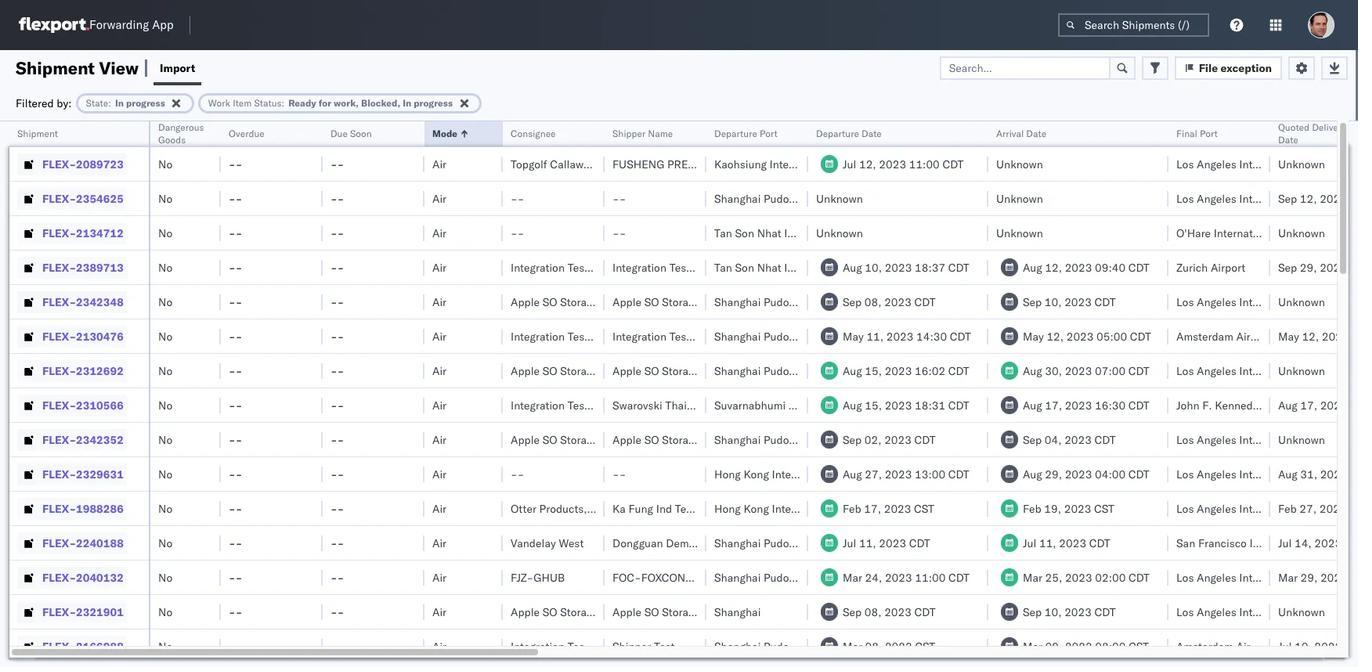 Task type: describe. For each thing, give the bounding box(es) containing it.
08, for flex-2166988
[[865, 639, 882, 654]]

no for flex-2342352
[[158, 433, 172, 447]]

callaway
[[550, 157, 595, 171]]

international down the departure date
[[770, 157, 833, 171]]

sep down aug 12, 2023 09:40 cdt
[[1023, 295, 1042, 309]]

due
[[331, 128, 348, 139]]

sep 08, 2023 cdt for flex-2342348
[[843, 295, 936, 309]]

14:30
[[916, 329, 947, 343]]

swarovski
[[612, 398, 662, 412]]

shipper for shipper name
[[612, 128, 646, 139]]

2 in from the left
[[403, 97, 411, 108]]

aug for aug 27, 2023 13:00 cdt
[[843, 467, 862, 481]]

date inside the quoted delivery date
[[1278, 134, 1298, 146]]

date for arrival date
[[1026, 128, 1046, 139]]

flex-2389713 button
[[17, 257, 127, 278]]

02,
[[865, 433, 882, 447]]

mar 08, 2023 cst
[[843, 639, 935, 654]]

zurich airport
[[1176, 260, 1245, 275]]

16:02
[[915, 364, 945, 378]]

angeles for flex-2342348
[[1197, 295, 1236, 309]]

resize handle column header for consignee
[[586, 121, 605, 667]]

flex- for 1988286
[[42, 502, 76, 516]]

los for flex-2354625
[[1176, 191, 1194, 206]]

sep 08, 2023 cdt for flex-2321901
[[843, 605, 936, 619]]

air for flex-2329631
[[432, 467, 447, 481]]

kaohsiung
[[714, 157, 767, 171]]

18:31
[[915, 398, 945, 412]]

app
[[152, 18, 174, 32]]

cst for feb 19, 2023 cst
[[1094, 502, 1114, 516]]

los for flex-1988286
[[1176, 502, 1194, 516]]

11:00 for mar 24, 2023 11:00 cdt
[[915, 571, 946, 585]]

precision
[[667, 157, 725, 171]]

feb for feb 19, 2023 cst
[[1023, 502, 1041, 516]]

aug for aug 30, 2023 07:00 cdt
[[1023, 364, 1042, 378]]

fusheng precision co., ltd.
[[612, 157, 776, 171]]

14,
[[1295, 536, 1312, 550]]

flex- for 2389713
[[42, 260, 76, 275]]

mar for mar 25, 2023 02:00 cdt
[[1023, 571, 1042, 585]]

arrival
[[996, 128, 1024, 139]]

1 integration from the left
[[511, 260, 565, 275]]

flex-2130476
[[42, 329, 124, 343]]

may for may 11, 2023 14:30 cdt
[[843, 329, 864, 343]]

2040132
[[76, 571, 124, 585]]

international up zurich airport
[[1214, 226, 1277, 240]]

jul 14, 2023 cd
[[1278, 536, 1358, 550]]

o'hare
[[1176, 226, 1211, 240]]

work
[[208, 97, 230, 108]]

co.,
[[728, 157, 750, 171]]

goods
[[158, 134, 186, 146]]

los angeles international airport for 2354625
[[1176, 191, 1340, 206]]

flex-2342348
[[42, 295, 124, 309]]

international for flex-2089723
[[1239, 157, 1303, 171]]

resize handle column header for shipment
[[130, 121, 149, 667]]

overdue
[[229, 128, 264, 139]]

flex-2134712
[[42, 226, 124, 240]]

flex- for 2130476
[[42, 329, 76, 343]]

shipment button
[[9, 125, 133, 140]]

27, for feb
[[1300, 502, 1317, 516]]

flex-1988286 button
[[17, 498, 127, 520]]

no for flex-2329631
[[158, 467, 172, 481]]

resize handle column header for departure port
[[789, 121, 808, 667]]

international for flex-2342352
[[1239, 433, 1303, 447]]

flex- for 2354625
[[42, 191, 76, 206]]

flex-2354625
[[42, 191, 124, 206]]

08:00
[[1095, 639, 1126, 654]]

foc-
[[612, 571, 641, 585]]

11, for may 12, 2023 05:00 cdt
[[867, 329, 884, 343]]

airport for flex-1988286
[[1306, 502, 1340, 516]]

flex-2354625 button
[[17, 188, 127, 210]]

bv
[[742, 571, 755, 585]]

international for flex-1988286
[[1239, 502, 1303, 516]]

angeles for flex-2312692
[[1197, 364, 1236, 378]]

for
[[319, 97, 331, 108]]

sep up o'hare international airport
[[1278, 191, 1297, 206]]

tech
[[675, 502, 699, 516]]

resize handle column header for arrival date
[[1150, 121, 1169, 667]]

aug for aug 12, 2023 09:40 cdt
[[1023, 260, 1042, 275]]

angeles for flex-2040132
[[1197, 571, 1236, 585]]

flex-2342348 button
[[17, 291, 127, 313]]

dangerous goods button
[[150, 118, 215, 146]]

angeles for flex-2329631
[[1197, 467, 1236, 481]]

aug 31, 2023 cd
[[1278, 467, 1358, 481]]

mar for mar 24, 2023 11:00 cdt
[[843, 571, 862, 585]]

11:00 for jul 12, 2023 11:00 cdt
[[909, 157, 940, 171]]

ghub
[[534, 571, 565, 585]]

2130476
[[76, 329, 124, 343]]

2 on from the left
[[747, 260, 763, 275]]

flex- for 2089723
[[42, 157, 76, 171]]

aug 27, 2023 13:00 cdt
[[843, 467, 969, 481]]

1 on from the left
[[645, 260, 661, 275]]

los angeles international airport for 2089723
[[1176, 157, 1340, 171]]

4 resize handle column header from the left
[[406, 121, 425, 667]]

09,
[[1045, 639, 1062, 654]]

1 progress from the left
[[126, 97, 165, 108]]

no for flex-1988286
[[158, 502, 172, 516]]

consignee button
[[503, 125, 589, 140]]

resize handle column header for shipper name
[[688, 121, 706, 667]]

3 resize handle column header from the left
[[304, 121, 323, 667]]

los for flex-2342348
[[1176, 295, 1194, 309]]

mar 25, 2023 02:00 cdt
[[1023, 571, 1150, 585]]

final port button
[[1169, 125, 1255, 140]]

final port
[[1176, 128, 1218, 139]]

Search... text field
[[940, 56, 1110, 79]]

los for flex-2329631
[[1176, 467, 1194, 481]]

aug 12, 2023 09:40 cdt
[[1023, 260, 1149, 275]]

view
[[99, 57, 139, 79]]

sep 10, 2023 cdt for flex-2342348
[[1023, 295, 1116, 309]]

1 in from the left
[[115, 97, 124, 108]]

flex-1988286
[[42, 502, 124, 516]]

aug for aug 15, 2023 18:31 cdt
[[843, 398, 862, 412]]

file exception
[[1199, 61, 1272, 75]]

vandelay west
[[511, 536, 584, 550]]

sep left 02,
[[843, 433, 862, 447]]

state : in progress
[[86, 97, 165, 108]]

date for departure date
[[862, 128, 882, 139]]

airport for flex-2354625
[[1306, 191, 1340, 206]]

flexport. image
[[19, 17, 89, 33]]

2240188
[[76, 536, 124, 550]]

cd for aug 17, 2023 cd
[[1350, 398, 1358, 412]]

quoted delivery date button
[[1270, 118, 1358, 146]]

jul down mar 29, 2023 c at the bottom of the page
[[1278, 639, 1292, 654]]

2089723
[[76, 157, 124, 171]]

zhou
[[722, 502, 747, 516]]

flex-2240188 button
[[17, 532, 127, 554]]

2 jul 11, 2023 cdt from the left
[[1023, 536, 1110, 550]]

flex-2321901 button
[[17, 601, 127, 623]]

2 progress from the left
[[414, 97, 453, 108]]

by:
[[57, 96, 72, 110]]

angeles for flex-1988286
[[1197, 502, 1236, 516]]

state
[[86, 97, 108, 108]]

airport for flex-2342352
[[1306, 433, 1340, 447]]

2 ag from the left
[[766, 260, 781, 275]]

jul down the departure date
[[843, 157, 856, 171]]

aug 30, 2023 07:00 cdt
[[1023, 364, 1149, 378]]

swarovski thailand test
[[612, 398, 732, 412]]

foc-foxconn-china-bv test
[[612, 571, 779, 585]]

air for flex-1988286
[[432, 502, 447, 516]]

no for flex-2342348
[[158, 295, 172, 309]]

05:00
[[1097, 329, 1127, 343]]

1 : from the left
[[108, 97, 111, 108]]

flex- for 2312692
[[42, 364, 76, 378]]

departure for departure date
[[816, 128, 859, 139]]

2134712
[[76, 226, 124, 240]]

12, for jul 12, 2023 11:00 cdt
[[859, 157, 876, 171]]

air for flex-2134712
[[432, 226, 447, 240]]

quoted
[[1278, 121, 1310, 133]]

flex-2310566
[[42, 398, 124, 412]]

10, left "18:37"
[[865, 260, 882, 275]]

09:40
[[1095, 260, 1126, 275]]

forwarding app
[[89, 18, 174, 32]]

mar for mar 29, 2023 c
[[1278, 571, 1298, 585]]

1 account from the left
[[591, 260, 632, 275]]

item
[[233, 97, 252, 108]]

name
[[648, 128, 673, 139]]

flex-2089723 button
[[17, 153, 127, 175]]

ltd
[[766, 502, 782, 516]]

final
[[1176, 128, 1197, 139]]

sep left the 04,
[[1023, 433, 1042, 447]]

no for flex-2310566
[[158, 398, 172, 412]]

angeles for flex-2321901
[[1197, 605, 1236, 619]]

2 integration test account - on ag from the left
[[612, 260, 781, 275]]

no for flex-2130476
[[158, 329, 172, 343]]

flex- for 2342352
[[42, 433, 76, 447]]

angeles for flex-2089723
[[1197, 157, 1236, 171]]

import
[[160, 61, 195, 75]]

airport for flex-2329631
[[1306, 467, 1340, 481]]

los for flex-2089723
[[1176, 157, 1194, 171]]

mar for mar 08, 2023 cst
[[843, 639, 862, 654]]

resize handle column header for mode
[[484, 121, 503, 667]]

ready
[[288, 97, 316, 108]]

otter
[[511, 502, 536, 516]]

1988286
[[76, 502, 124, 516]]

08, for flex-2342348
[[865, 295, 882, 309]]

12, for may 12, 2023 05:00 cdt
[[1047, 329, 1064, 343]]

sep down o'hare international airport
[[1278, 260, 1297, 275]]

2 : from the left
[[282, 97, 285, 108]]

flex- for 2166988
[[42, 639, 76, 654]]

forwarding
[[89, 18, 149, 32]]

jul down feb 19, 2023 cst
[[1023, 536, 1036, 550]]

1 ag from the left
[[664, 260, 679, 275]]

2342348
[[76, 295, 124, 309]]

cd for aug 31, 2023 cd
[[1350, 467, 1358, 481]]

airport for flex-2089723
[[1306, 157, 1340, 171]]

los angeles international airport for 2342348
[[1176, 295, 1340, 309]]

china-
[[700, 571, 742, 585]]

air for flex-2354625
[[432, 191, 447, 206]]

no for flex-2321901
[[158, 605, 172, 619]]

air for flex-2240188
[[432, 536, 447, 550]]

cd for jul 14, 2023 cd
[[1345, 536, 1358, 550]]

departure port
[[714, 128, 777, 139]]

jul down feb 17, 2023 cst
[[843, 536, 856, 550]]

04:00
[[1095, 467, 1126, 481]]



Task type: locate. For each thing, give the bounding box(es) containing it.
0 horizontal spatial 17,
[[864, 502, 881, 516]]

1 vertical spatial shipper
[[612, 639, 651, 654]]

cd down "cs"
[[1345, 536, 1358, 550]]

airport for flex-2342348
[[1306, 295, 1340, 309]]

4 no from the top
[[158, 260, 172, 275]]

1 horizontal spatial port
[[1200, 128, 1218, 139]]

7 no from the top
[[158, 364, 172, 378]]

air for flex-2130476
[[432, 329, 447, 343]]

5 angeles from the top
[[1197, 433, 1236, 447]]

12 flex- from the top
[[42, 536, 76, 550]]

1 vertical spatial c
[[1350, 571, 1358, 585]]

mar 24, 2023 11:00 cdt
[[843, 571, 970, 585]]

12, for may 12, 2023 c
[[1302, 329, 1319, 343]]

14 no from the top
[[158, 605, 172, 619]]

2 vertical spatial 29,
[[1301, 571, 1318, 585]]

departure inside button
[[714, 128, 757, 139]]

4 los from the top
[[1176, 364, 1194, 378]]

1 air from the top
[[432, 157, 447, 171]]

feb for feb 17, 2023 cst
[[843, 502, 861, 516]]

aug 10, 2023 18:37 cdt
[[843, 260, 969, 275]]

3 air from the top
[[432, 226, 447, 240]]

25,
[[1045, 571, 1062, 585]]

9 air from the top
[[432, 433, 447, 447]]

10, down mar 29, 2023 c at the bottom of the page
[[1295, 639, 1312, 654]]

0 horizontal spatial :
[[108, 97, 111, 108]]

fung
[[628, 502, 653, 516]]

7 resize handle column header from the left
[[688, 121, 706, 667]]

12 air from the top
[[432, 536, 447, 550]]

12, for sep 12, 2023 cd
[[1300, 191, 1317, 206]]

cst right '08:00'
[[1129, 639, 1149, 654]]

storage
[[560, 295, 598, 309], [662, 295, 700, 309], [560, 364, 598, 378], [662, 364, 700, 378], [560, 433, 598, 447], [662, 433, 700, 447], [560, 605, 598, 619], [662, 605, 700, 619]]

thailand
[[665, 398, 708, 412]]

aug 17, 2023 16:30 cdt
[[1023, 398, 1149, 412]]

11:00 down departure date button
[[909, 157, 940, 171]]

progress up mode
[[414, 97, 453, 108]]

departure port button
[[706, 125, 793, 140]]

9 resize handle column header from the left
[[970, 121, 988, 667]]

0 vertical spatial 15,
[[865, 364, 882, 378]]

not
[[626, 295, 648, 309], [728, 295, 750, 309], [626, 364, 648, 378], [728, 364, 750, 378], [626, 433, 648, 447], [728, 433, 750, 447], [626, 605, 648, 619], [728, 605, 750, 619]]

flex- down flex-2321901 button
[[42, 639, 76, 654]]

cs
[[1350, 502, 1358, 516]]

cd
[[1350, 191, 1358, 206], [1350, 260, 1358, 275], [1350, 398, 1358, 412], [1350, 467, 1358, 481], [1345, 536, 1358, 550], [1345, 639, 1358, 654]]

17, up 31,
[[1300, 398, 1317, 412]]

4 flex- from the top
[[42, 260, 76, 275]]

3 los angeles international airport from the top
[[1176, 295, 1340, 309]]

los angeles international airport down the 14,
[[1176, 571, 1340, 585]]

4 air from the top
[[432, 260, 447, 275]]

c for may 12, 2023 c
[[1352, 329, 1358, 343]]

jul 11, 2023 cdt down feb 17, 2023 cst
[[843, 536, 930, 550]]

aug up aug 15, 2023 18:31 cdt
[[843, 364, 862, 378]]

8 flex- from the top
[[42, 398, 76, 412]]

cst down "mar 24, 2023 11:00 cdt" on the bottom
[[915, 639, 935, 654]]

2 15, from the top
[[865, 398, 882, 412]]

2 los angeles international airport from the top
[[1176, 191, 1340, 206]]

port inside button
[[1200, 128, 1218, 139]]

flex- down shipment button
[[42, 157, 76, 171]]

port right final
[[1200, 128, 1218, 139]]

topgolf
[[511, 157, 547, 171]]

aug up feb 17, 2023 cst
[[843, 467, 862, 481]]

6 flex- from the top
[[42, 329, 76, 343]]

no for flex-2166988
[[158, 639, 172, 654]]

flex- for 2040132
[[42, 571, 76, 585]]

2 horizontal spatial date
[[1278, 134, 1298, 146]]

2 port from the left
[[1200, 128, 1218, 139]]

port inside button
[[760, 128, 777, 139]]

feb 19, 2023 cst
[[1023, 502, 1114, 516]]

sep down aug 10, 2023 18:37 cdt
[[843, 295, 862, 309]]

feb 27, 2023 cs
[[1278, 502, 1358, 516]]

0 horizontal spatial on
[[645, 260, 661, 275]]

5 los from the top
[[1176, 433, 1194, 447]]

apple
[[511, 295, 540, 309], [612, 295, 641, 309], [511, 364, 540, 378], [612, 364, 641, 378], [511, 433, 540, 447], [612, 433, 641, 447], [511, 605, 540, 619], [612, 605, 641, 619]]

in
[[115, 97, 124, 108], [403, 97, 411, 108]]

departure date
[[816, 128, 882, 139]]

feb down aug 27, 2023 13:00 cdt
[[843, 502, 861, 516]]

departure up kaohsiung international airport
[[816, 128, 859, 139]]

6 air from the top
[[432, 329, 447, 343]]

1 sep 10, 2023 cdt from the top
[[1023, 295, 1116, 309]]

17, for feb 17, 2023 cst
[[864, 502, 881, 516]]

shipper name
[[612, 128, 673, 139]]

8 resize handle column header from the left
[[789, 121, 808, 667]]

0 horizontal spatial integration
[[511, 260, 565, 275]]

9 los angeles international airport from the top
[[1176, 605, 1340, 619]]

los angeles international airport for 2040132
[[1176, 571, 1340, 585]]

1 los from the top
[[1176, 157, 1194, 171]]

may up aug 30, 2023 07:00 cdt
[[1023, 329, 1044, 343]]

cst down "13:00"
[[914, 502, 934, 516]]

14 air from the top
[[432, 605, 447, 619]]

1 vertical spatial sep 08, 2023 cdt
[[843, 605, 936, 619]]

port up ltd.
[[760, 128, 777, 139]]

7 los angeles international airport from the top
[[1176, 502, 1340, 516]]

29, for mar
[[1301, 571, 1318, 585]]

dangerous
[[158, 121, 204, 133]]

flex- up flex-2130476 button
[[42, 295, 76, 309]]

1 port from the left
[[760, 128, 777, 139]]

1 vertical spatial shipment
[[17, 128, 58, 139]]

sep 10, 2023 cdt
[[1023, 295, 1116, 309], [1023, 605, 1116, 619]]

flex- for 2134712
[[42, 226, 76, 240]]

0 horizontal spatial port
[[760, 128, 777, 139]]

airport for flex-2040132
[[1306, 571, 1340, 585]]

0 horizontal spatial account
[[591, 260, 632, 275]]

international up 31,
[[1239, 433, 1303, 447]]

7 air from the top
[[432, 364, 447, 378]]

5 flex- from the top
[[42, 295, 76, 309]]

11:00
[[909, 157, 940, 171], [915, 571, 946, 585]]

air for flex-2389713
[[432, 260, 447, 275]]

port for departure port
[[760, 128, 777, 139]]

13 air from the top
[[432, 571, 447, 585]]

in right state
[[115, 97, 124, 108]]

2 sep 08, 2023 cdt from the top
[[843, 605, 936, 619]]

ind
[[656, 502, 672, 516]]

los angeles international airport for 2321901
[[1176, 605, 1340, 619]]

5 resize handle column header from the left
[[484, 121, 503, 667]]

flex- down "flex-2312692" button on the left of page
[[42, 398, 76, 412]]

los angeles international airport down zurich airport
[[1176, 295, 1340, 309]]

aug for aug 10, 2023 18:37 cdt
[[843, 260, 862, 275]]

may down sep 29, 2023 cd
[[1278, 329, 1299, 343]]

2 departure from the left
[[816, 128, 859, 139]]

2 horizontal spatial feb
[[1278, 502, 1297, 516]]

los angeles international airport for 2312692
[[1176, 364, 1340, 378]]

5 air from the top
[[432, 295, 447, 309]]

apple so storage (do not use)
[[511, 295, 679, 309], [612, 295, 781, 309], [511, 364, 679, 378], [612, 364, 781, 378], [511, 433, 679, 447], [612, 433, 781, 447], [511, 605, 679, 619], [612, 605, 781, 619]]

los angeles international airport up jul 10, 2023 cd
[[1176, 605, 1340, 619]]

02:00
[[1095, 571, 1126, 585]]

c down jul 14, 2023 cd
[[1350, 571, 1358, 585]]

15 flex- from the top
[[42, 639, 76, 654]]

aug left 30,
[[1023, 364, 1042, 378]]

0 vertical spatial 29,
[[1300, 260, 1317, 275]]

file exception button
[[1175, 56, 1282, 79], [1175, 56, 1282, 79]]

shanghai
[[714, 605, 761, 619]]

1 jul 11, 2023 cdt from the left
[[843, 536, 930, 550]]

aug for aug 17, 2023 cd
[[1278, 398, 1298, 412]]

2 may from the left
[[1023, 329, 1044, 343]]

3 los from the top
[[1176, 295, 1194, 309]]

0 vertical spatial sep 10, 2023 cdt
[[1023, 295, 1116, 309]]

date down quoted
[[1278, 134, 1298, 146]]

aug left 09:40
[[1023, 260, 1042, 275]]

8 los from the top
[[1176, 571, 1194, 585]]

10 no from the top
[[158, 467, 172, 481]]

flex- for 2329631
[[42, 467, 76, 481]]

1 horizontal spatial feb
[[1023, 502, 1041, 516]]

1 horizontal spatial departure
[[816, 128, 859, 139]]

1 horizontal spatial integration
[[612, 260, 667, 275]]

on
[[645, 260, 661, 275], [747, 260, 763, 275]]

3 flex- from the top
[[42, 226, 76, 240]]

flex- down flex-2130476 button
[[42, 364, 76, 378]]

3 no from the top
[[158, 226, 172, 240]]

0 horizontal spatial jul 11, 2023 cdt
[[843, 536, 930, 550]]

19,
[[1044, 502, 1061, 516]]

1 no from the top
[[158, 157, 172, 171]]

sep 10, 2023 cdt up 09,
[[1023, 605, 1116, 619]]

soon
[[350, 128, 372, 139]]

1 horizontal spatial jul 11, 2023 cdt
[[1023, 536, 1110, 550]]

forwarding app link
[[19, 17, 174, 33]]

0 vertical spatial 08,
[[865, 295, 882, 309]]

port for final port
[[1200, 128, 1218, 139]]

6 los from the top
[[1176, 467, 1194, 481]]

flex-2312692
[[42, 364, 124, 378]]

aug up sep 02, 2023 cdt
[[843, 398, 862, 412]]

flex- down flex-2354625 button
[[42, 226, 76, 240]]

sep 12, 2023 cd
[[1278, 191, 1358, 206]]

5 los angeles international airport from the top
[[1176, 433, 1340, 447]]

air for flex-2321901
[[432, 605, 447, 619]]

flex- up flex-2329631 button at the left
[[42, 433, 76, 447]]

hui
[[701, 502, 719, 516]]

2 vertical spatial 08,
[[865, 639, 882, 654]]

jul 12, 2023 11:00 cdt
[[843, 157, 964, 171]]

10 air from the top
[[432, 467, 447, 481]]

flex-2166988
[[42, 639, 124, 654]]

10 resize handle column header from the left
[[1150, 121, 1169, 667]]

feb for feb 27, 2023 cs
[[1278, 502, 1297, 516]]

los for flex-2040132
[[1176, 571, 1194, 585]]

flex-2134712 button
[[17, 222, 127, 244]]

angeles for flex-2342352
[[1197, 433, 1236, 447]]

0 horizontal spatial in
[[115, 97, 124, 108]]

sep 08, 2023 cdt down aug 10, 2023 18:37 cdt
[[843, 295, 936, 309]]

08, for flex-2321901
[[865, 605, 882, 619]]

may for may 12, 2023 05:00 cdt
[[1023, 329, 1044, 343]]

products,
[[539, 502, 587, 516]]

1 vertical spatial 08,
[[865, 605, 882, 619]]

international for flex-2329631
[[1239, 467, 1303, 481]]

1 horizontal spatial in
[[403, 97, 411, 108]]

15 no from the top
[[158, 639, 172, 654]]

aug 15, 2023 18:31 cdt
[[843, 398, 969, 412]]

: down view
[[108, 97, 111, 108]]

may for may 12, 2023 c
[[1278, 329, 1299, 343]]

mode button
[[425, 125, 487, 140]]

2 resize handle column header from the left
[[202, 121, 221, 667]]

sep 10, 2023 cdt down aug 12, 2023 09:40 cdt
[[1023, 295, 1116, 309]]

1 may from the left
[[843, 329, 864, 343]]

sep up mar 08, 2023 cst
[[843, 605, 862, 619]]

feb up the 14,
[[1278, 502, 1297, 516]]

flex- for 2342348
[[42, 295, 76, 309]]

no for flex-2312692
[[158, 364, 172, 378]]

los angeles international airport for 1988286
[[1176, 502, 1340, 516]]

2 account from the left
[[693, 260, 734, 275]]

0 horizontal spatial may
[[843, 329, 864, 343]]

departure for departure port
[[714, 128, 757, 139]]

aug 15, 2023 16:02 cdt
[[843, 364, 969, 378]]

los angeles international airport up feb 27, 2023 cs at the bottom of the page
[[1176, 467, 1340, 481]]

15, for aug 15, 2023 16:02 cdt
[[865, 364, 882, 378]]

2 shipper from the top
[[612, 639, 651, 654]]

flex-
[[42, 157, 76, 171], [42, 191, 76, 206], [42, 226, 76, 240], [42, 260, 76, 275], [42, 295, 76, 309], [42, 329, 76, 343], [42, 364, 76, 378], [42, 398, 76, 412], [42, 433, 76, 447], [42, 467, 76, 481], [42, 502, 76, 516], [42, 536, 76, 550], [42, 571, 76, 585], [42, 605, 76, 619], [42, 639, 76, 654]]

0 horizontal spatial feb
[[843, 502, 861, 516]]

27, for aug
[[865, 467, 882, 481]]

13:00
[[915, 467, 945, 481]]

cd for jul 10, 2023 cd
[[1345, 639, 1358, 654]]

0 vertical spatial c
[[1352, 329, 1358, 343]]

flex- up flex-2166988 button
[[42, 605, 76, 619]]

work,
[[334, 97, 359, 108]]

1 horizontal spatial :
[[282, 97, 285, 108]]

sep 08, 2023 cdt up mar 08, 2023 cst
[[843, 605, 936, 619]]

2 angeles from the top
[[1197, 191, 1236, 206]]

12, up 30,
[[1047, 329, 1064, 343]]

international down quoted
[[1239, 157, 1303, 171]]

sep up mar 09, 2023 08:00 cst
[[1023, 605, 1042, 619]]

los angeles international airport up o'hare international airport
[[1176, 191, 1340, 206]]

date right arrival
[[1026, 128, 1046, 139]]

cst down 04:00
[[1094, 502, 1114, 516]]

feb 17, 2023 cst
[[843, 502, 934, 516]]

17, down 30,
[[1045, 398, 1062, 412]]

2 horizontal spatial may
[[1278, 329, 1299, 343]]

12,
[[859, 157, 876, 171], [1300, 191, 1317, 206], [1045, 260, 1062, 275], [1047, 329, 1064, 343], [1302, 329, 1319, 343]]

0 vertical spatial 11:00
[[909, 157, 940, 171]]

0 horizontal spatial departure
[[714, 128, 757, 139]]

may
[[843, 329, 864, 343], [1023, 329, 1044, 343], [1278, 329, 1299, 343]]

shipper
[[612, 128, 646, 139], [612, 639, 651, 654]]

2 flex- from the top
[[42, 191, 76, 206]]

1 15, from the top
[[865, 364, 882, 378]]

1 vertical spatial 11:00
[[915, 571, 946, 585]]

los angeles international airport for 2329631
[[1176, 467, 1340, 481]]

los angeles international airport
[[1176, 157, 1340, 171], [1176, 191, 1340, 206], [1176, 295, 1340, 309], [1176, 364, 1340, 378], [1176, 433, 1340, 447], [1176, 467, 1340, 481], [1176, 502, 1340, 516], [1176, 571, 1340, 585], [1176, 605, 1340, 619]]

aug for aug 17, 2023 16:30 cdt
[[1023, 398, 1042, 412]]

shipper left name
[[612, 128, 646, 139]]

2 sep 10, 2023 cdt from the top
[[1023, 605, 1116, 619]]

29,
[[1300, 260, 1317, 275], [1045, 467, 1062, 481], [1301, 571, 1318, 585]]

12, down the quoted delivery date
[[1300, 191, 1317, 206]]

0 horizontal spatial progress
[[126, 97, 165, 108]]

17, for aug 17, 2023 16:30 cdt
[[1045, 398, 1062, 412]]

flex-2312692 button
[[17, 360, 127, 382]]

1 horizontal spatial date
[[1026, 128, 1046, 139]]

1 integration test account - on ag from the left
[[511, 260, 679, 275]]

los for flex-2312692
[[1176, 364, 1194, 378]]

quoted delivery date
[[1278, 121, 1346, 146]]

9 angeles from the top
[[1197, 605, 1236, 619]]

shipment down filtered
[[17, 128, 58, 139]]

6 los angeles international airport from the top
[[1176, 467, 1340, 481]]

11:00 right the 24,
[[915, 571, 946, 585]]

international for flex-2040132
[[1239, 571, 1303, 585]]

3 feb from the left
[[1278, 502, 1297, 516]]

los for flex-2342352
[[1176, 433, 1194, 447]]

sep 10, 2023 cdt for flex-2321901
[[1023, 605, 1116, 619]]

international down the 14,
[[1239, 571, 1303, 585]]

11 resize handle column header from the left
[[1252, 121, 1270, 667]]

flex- up flex-1988286 button
[[42, 467, 76, 481]]

shipment for shipment view
[[16, 57, 95, 79]]

brands
[[598, 157, 633, 171]]

2 horizontal spatial 17,
[[1300, 398, 1317, 412]]

9 flex- from the top
[[42, 433, 76, 447]]

8 air from the top
[[432, 398, 447, 412]]

no for flex-2089723
[[158, 157, 172, 171]]

account
[[591, 260, 632, 275], [693, 260, 734, 275]]

(do
[[601, 295, 624, 309], [703, 295, 725, 309], [601, 364, 624, 378], [703, 364, 725, 378], [601, 433, 624, 447], [703, 433, 725, 447], [601, 605, 624, 619], [703, 605, 725, 619]]

1 horizontal spatial may
[[1023, 329, 1044, 343]]

air for flex-2310566
[[432, 398, 447, 412]]

12, left 09:40
[[1045, 260, 1062, 275]]

4 angeles from the top
[[1197, 364, 1236, 378]]

17,
[[1045, 398, 1062, 412], [1300, 398, 1317, 412], [864, 502, 881, 516]]

2166988
[[76, 639, 124, 654]]

international up the 14,
[[1239, 502, 1303, 516]]

13 no from the top
[[158, 571, 172, 585]]

shipper inside shipper name 'button'
[[612, 128, 646, 139]]

1 horizontal spatial ag
[[766, 260, 781, 275]]

aug up sep 04, 2023 cdt
[[1023, 398, 1042, 412]]

2 los from the top
[[1176, 191, 1194, 206]]

international up o'hare international airport
[[1239, 191, 1303, 206]]

11 air from the top
[[432, 502, 447, 516]]

5 no from the top
[[158, 295, 172, 309]]

2 air from the top
[[432, 191, 447, 206]]

0 horizontal spatial 27,
[[865, 467, 882, 481]]

air
[[432, 157, 447, 171], [432, 191, 447, 206], [432, 226, 447, 240], [432, 260, 447, 275], [432, 295, 447, 309], [432, 329, 447, 343], [432, 364, 447, 378], [432, 398, 447, 412], [432, 433, 447, 447], [432, 467, 447, 481], [432, 502, 447, 516], [432, 536, 447, 550], [432, 571, 447, 585], [432, 605, 447, 619], [432, 639, 447, 654]]

port
[[760, 128, 777, 139], [1200, 128, 1218, 139]]

1 vertical spatial 27,
[[1300, 502, 1317, 516]]

29, down "sep 12, 2023 cd"
[[1300, 260, 1317, 275]]

flex-2389713
[[42, 260, 124, 275]]

departure inside button
[[816, 128, 859, 139]]

11, up "aug 15, 2023 16:02 cdt"
[[867, 329, 884, 343]]

1 angeles from the top
[[1197, 157, 1236, 171]]

0 vertical spatial 27,
[[865, 467, 882, 481]]

flex-2321901
[[42, 605, 124, 619]]

flex- down flex-2240188 button
[[42, 571, 76, 585]]

cd down may 12, 2023 c
[[1350, 398, 1358, 412]]

cd for sep 12, 2023 cd
[[1350, 191, 1358, 206]]

2329631
[[76, 467, 124, 481]]

14 flex- from the top
[[42, 605, 76, 619]]

0 horizontal spatial date
[[862, 128, 882, 139]]

10, down aug 12, 2023 09:40 cdt
[[1045, 295, 1062, 309]]

shipper name button
[[605, 125, 691, 140]]

cd down mar 29, 2023 c at the bottom of the page
[[1345, 639, 1358, 654]]

los angeles international airport up the 14,
[[1176, 502, 1340, 516]]

status
[[254, 97, 282, 108]]

1 horizontal spatial progress
[[414, 97, 453, 108]]

2310566
[[76, 398, 124, 412]]

0 horizontal spatial ag
[[664, 260, 679, 275]]

2389713
[[76, 260, 124, 275]]

6 resize handle column header from the left
[[586, 121, 605, 667]]

15, up 02,
[[865, 398, 882, 412]]

1 vertical spatial sep 10, 2023 cdt
[[1023, 605, 1116, 619]]

08,
[[865, 295, 882, 309], [865, 605, 882, 619], [865, 639, 882, 654]]

2342352
[[76, 433, 124, 447]]

due soon
[[331, 128, 372, 139]]

international down mar 29, 2023 c at the bottom of the page
[[1239, 605, 1303, 619]]

vandelay
[[511, 536, 556, 550]]

international for flex-2354625
[[1239, 191, 1303, 206]]

los angeles international airport up aug 17, 2023 cd
[[1176, 364, 1340, 378]]

may up "aug 15, 2023 16:02 cdt"
[[843, 329, 864, 343]]

no
[[158, 157, 172, 171], [158, 191, 172, 206], [158, 226, 172, 240], [158, 260, 172, 275], [158, 295, 172, 309], [158, 329, 172, 343], [158, 364, 172, 378], [158, 398, 172, 412], [158, 433, 172, 447], [158, 467, 172, 481], [158, 502, 172, 516], [158, 536, 172, 550], [158, 571, 172, 585], [158, 605, 172, 619], [158, 639, 172, 654]]

1 horizontal spatial on
[[747, 260, 763, 275]]

Search Shipments (/) text field
[[1058, 13, 1209, 37]]

fjz-ghub
[[511, 571, 565, 585]]

flex-2040132
[[42, 571, 124, 585]]

7 los from the top
[[1176, 502, 1194, 516]]

mar for mar 09, 2023 08:00 cst
[[1023, 639, 1042, 654]]

flex- for 2240188
[[42, 536, 76, 550]]

7 flex- from the top
[[42, 364, 76, 378]]

no for flex-2134712
[[158, 226, 172, 240]]

0 vertical spatial shipment
[[16, 57, 95, 79]]

fusheng
[[612, 157, 664, 171]]

0 vertical spatial sep 08, 2023 cdt
[[843, 295, 936, 309]]

1 horizontal spatial 17,
[[1045, 398, 1062, 412]]

27, down 31,
[[1300, 502, 1317, 516]]

llc
[[590, 502, 609, 516]]

los for flex-2321901
[[1176, 605, 1194, 619]]

flex-2166988 button
[[17, 636, 127, 658]]

10, up 09,
[[1045, 605, 1062, 619]]

resize handle column header
[[130, 121, 149, 667], [202, 121, 221, 667], [304, 121, 323, 667], [406, 121, 425, 667], [484, 121, 503, 667], [586, 121, 605, 667], [688, 121, 706, 667], [789, 121, 808, 667], [970, 121, 988, 667], [1150, 121, 1169, 667], [1252, 121, 1270, 667]]

in right blocked,
[[403, 97, 411, 108]]

2 integration from the left
[[612, 260, 667, 275]]

1 horizontal spatial account
[[693, 260, 734, 275]]

10 flex- from the top
[[42, 467, 76, 481]]

1 los angeles international airport from the top
[[1176, 157, 1340, 171]]

29, down the 04,
[[1045, 467, 1062, 481]]

2 no from the top
[[158, 191, 172, 206]]

3 may from the left
[[1278, 329, 1299, 343]]

27,
[[865, 467, 882, 481], [1300, 502, 1317, 516]]

international for flex-2342348
[[1239, 295, 1303, 309]]

9 no from the top
[[158, 433, 172, 447]]

resize handle column header for dangerous goods
[[202, 121, 221, 667]]

c for mar 29, 2023 c
[[1350, 571, 1358, 585]]

11 flex- from the top
[[42, 502, 76, 516]]

flex- up flex-2134712 button
[[42, 191, 76, 206]]

4 los angeles international airport from the top
[[1176, 364, 1340, 378]]

mar
[[843, 571, 862, 585], [1023, 571, 1042, 585], [1278, 571, 1298, 585], [843, 639, 862, 654], [1023, 639, 1042, 654]]

aug left 31,
[[1278, 467, 1298, 481]]

resize handle column header for final port
[[1252, 121, 1270, 667]]

flex- up flex-2342348 button
[[42, 260, 76, 275]]

aug down may 12, 2023 c
[[1278, 398, 1298, 412]]

1 horizontal spatial 27,
[[1300, 502, 1317, 516]]

1 vertical spatial 15,
[[865, 398, 882, 412]]

1 feb from the left
[[843, 502, 861, 516]]

jul left the 14,
[[1278, 536, 1292, 550]]

15, up aug 15, 2023 18:31 cdt
[[865, 364, 882, 378]]

cd up may 12, 2023 c
[[1350, 260, 1358, 275]]

1 resize handle column header from the left
[[130, 121, 149, 667]]

international for flex-2312692
[[1239, 364, 1303, 378]]

0 vertical spatial shipper
[[612, 128, 646, 139]]

11, down 19,
[[1039, 536, 1056, 550]]

6 angeles from the top
[[1197, 467, 1236, 481]]

flex- inside button
[[42, 364, 76, 378]]

arrival date
[[996, 128, 1046, 139]]

c down sep 29, 2023 cd
[[1352, 329, 1358, 343]]

progress
[[126, 97, 165, 108], [414, 97, 453, 108]]

shipment inside button
[[17, 128, 58, 139]]

3 angeles from the top
[[1197, 295, 1236, 309]]

9 los from the top
[[1176, 605, 1194, 619]]

1 vertical spatial 29,
[[1045, 467, 1062, 481]]

10,
[[865, 260, 882, 275], [1045, 295, 1062, 309], [1045, 605, 1062, 619], [1295, 639, 1312, 654]]

aug left "18:37"
[[843, 260, 862, 275]]

aug 29, 2023 04:00 cdt
[[1023, 467, 1149, 481]]

12, down the departure date
[[859, 157, 876, 171]]

no for flex-2389713
[[158, 260, 172, 275]]

fjz-
[[511, 571, 534, 585]]

15 air from the top
[[432, 639, 447, 654]]

shipment up by:
[[16, 57, 95, 79]]

progress up "dangerous"
[[126, 97, 165, 108]]

29, down the 14,
[[1301, 571, 1318, 585]]

flex- down flex-2329631 button at the left
[[42, 502, 76, 516]]

12, for aug 12, 2023 09:40 cdt
[[1045, 260, 1062, 275]]

15, for aug 15, 2023 18:31 cdt
[[865, 398, 882, 412]]



Task type: vqa. For each thing, say whether or not it's contained in the screenshot.
the "Aug 31, 2023 CD"
yes



